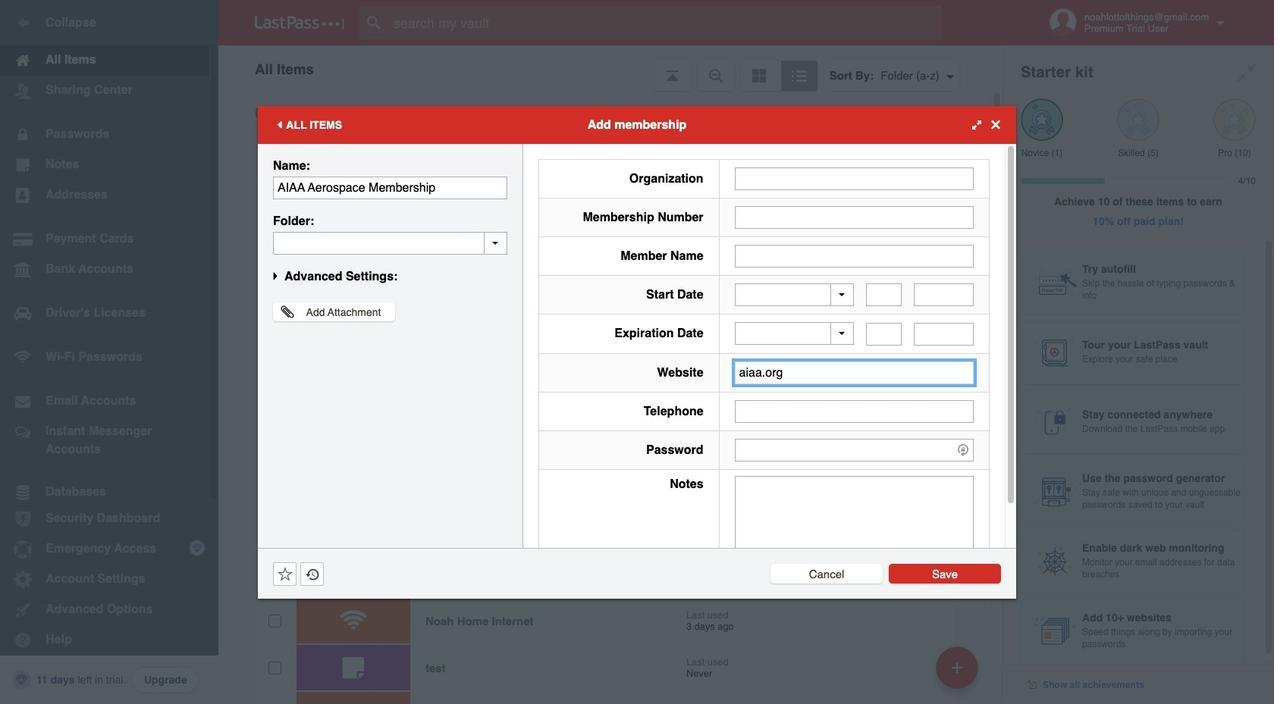Task type: locate. For each thing, give the bounding box(es) containing it.
dialog
[[258, 106, 1016, 599]]

None text field
[[735, 167, 974, 190], [866, 284, 902, 306], [735, 400, 974, 423], [735, 476, 974, 570], [735, 167, 974, 190], [866, 284, 902, 306], [735, 400, 974, 423], [735, 476, 974, 570]]

None password field
[[735, 439, 974, 461]]

None text field
[[273, 176, 507, 199], [735, 206, 974, 229], [273, 232, 507, 254], [735, 245, 974, 267], [914, 284, 974, 306], [866, 323, 902, 345], [914, 323, 974, 345], [735, 361, 974, 384], [273, 176, 507, 199], [735, 206, 974, 229], [273, 232, 507, 254], [735, 245, 974, 267], [914, 284, 974, 306], [866, 323, 902, 345], [914, 323, 974, 345], [735, 361, 974, 384]]

vault options navigation
[[218, 46, 1003, 91]]



Task type: describe. For each thing, give the bounding box(es) containing it.
lastpass image
[[255, 16, 344, 30]]

new item image
[[952, 662, 962, 673]]

new item navigation
[[931, 642, 987, 705]]

search my vault text field
[[359, 6, 965, 39]]

main navigation navigation
[[0, 0, 218, 705]]

Search search field
[[359, 6, 965, 39]]



